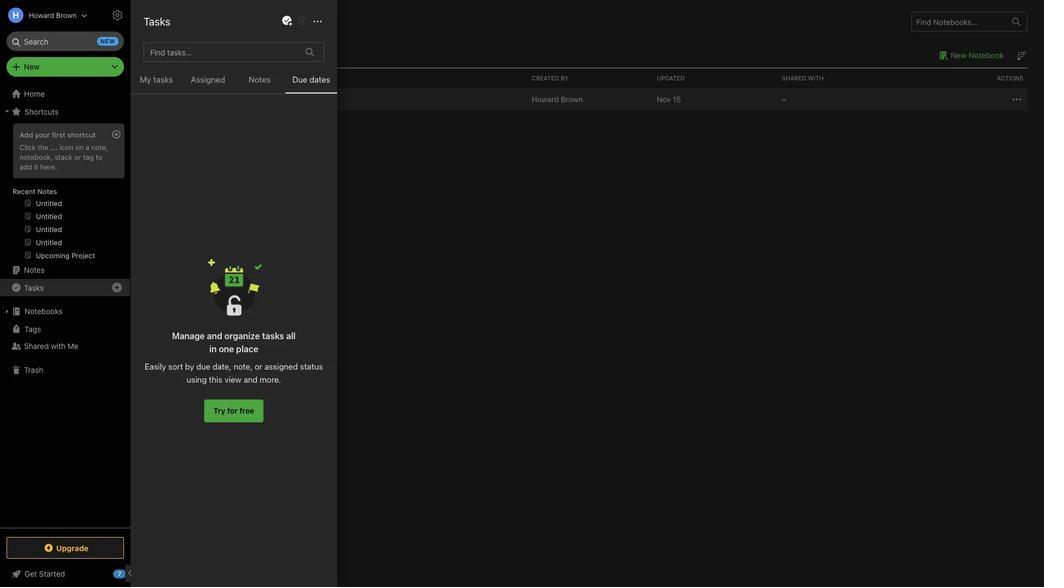 Task type: describe. For each thing, give the bounding box(es) containing it.
new
[[100, 38, 115, 45]]

tree containing home
[[0, 85, 131, 528]]

Search text field
[[14, 32, 116, 51]]

created
[[532, 75, 559, 82]]

shared
[[24, 342, 49, 351]]

brown inside first notebook row
[[561, 95, 583, 104]]

shortcut
[[67, 131, 96, 139]]

tasks inside 'button'
[[153, 75, 173, 84]]

shared with me
[[24, 342, 78, 351]]

7 inside first notebook row
[[237, 95, 242, 104]]

a
[[85, 143, 89, 151]]

(
[[235, 95, 237, 104]]

sort
[[168, 362, 183, 371]]

nov
[[657, 95, 671, 104]]

more.
[[260, 375, 281, 384]]

Find tasks… text field
[[146, 43, 299, 61]]

recent
[[13, 187, 36, 195]]

new for new
[[24, 62, 40, 71]]

More actions and view options field
[[308, 14, 324, 28]]

1 notebook
[[147, 50, 189, 60]]

–
[[782, 95, 786, 104]]

with
[[51, 342, 66, 351]]

shortcuts button
[[0, 103, 130, 120]]

here.
[[40, 163, 57, 171]]

your
[[35, 131, 50, 139]]

howard brown inside field
[[29, 11, 77, 19]]

place
[[236, 344, 258, 354]]

or for manage and organize tasks all in one place
[[255, 362, 262, 371]]

due dates
[[292, 75, 330, 84]]

title button
[[147, 69, 528, 88]]

and inside the manage and organize tasks all in one place
[[207, 331, 222, 341]]

on
[[75, 143, 84, 151]]

15
[[673, 95, 681, 104]]

1 vertical spatial notes
[[37, 187, 57, 195]]

with
[[808, 75, 824, 82]]

nov 15
[[657, 95, 681, 104]]

dates
[[310, 75, 330, 84]]

new for new notebook
[[951, 51, 967, 60]]

this
[[209, 375, 222, 384]]

actions
[[997, 75, 1023, 82]]

new search field
[[14, 32, 119, 51]]

easily sort by due date, note, or assigned status using this view and more.
[[145, 362, 323, 384]]

first notebook row
[[147, 89, 1028, 110]]

manage and organize tasks all in one place
[[172, 331, 296, 354]]

home link
[[0, 85, 131, 103]]

1
[[147, 50, 151, 60]]

add
[[20, 163, 32, 171]]

all
[[286, 331, 296, 341]]

due
[[292, 75, 307, 84]]

tasks inside the manage and organize tasks all in one place
[[262, 331, 284, 341]]

row group inside notebooks element
[[147, 89, 1028, 110]]

started
[[39, 570, 65, 579]]

brown inside field
[[56, 11, 77, 19]]

my tasks
[[140, 75, 173, 84]]

icon on a note, notebook, stack or tag to add it here.
[[20, 143, 108, 171]]

due dates button
[[286, 73, 337, 94]]

notebooks element
[[131, 0, 1044, 587]]

notebooks inside notebooks link
[[24, 307, 63, 316]]

updated
[[657, 75, 685, 82]]

title
[[151, 75, 168, 82]]

0 vertical spatial tasks
[[144, 15, 170, 27]]

first
[[180, 95, 195, 104]]

2 vertical spatial notes
[[24, 266, 45, 275]]

to
[[96, 153, 102, 161]]

view
[[225, 375, 242, 384]]

tasks button
[[0, 279, 130, 296]]

new notebook
[[951, 51, 1004, 60]]

tag
[[83, 153, 94, 161]]

Account field
[[0, 4, 88, 26]]

manage
[[172, 331, 205, 341]]

date,
[[213, 362, 231, 371]]

get started
[[24, 570, 65, 579]]

group containing add your first shortcut
[[0, 120, 130, 266]]

recent notes
[[13, 187, 57, 195]]

shared with button
[[778, 69, 903, 88]]

home
[[24, 89, 45, 98]]

due
[[196, 362, 210, 371]]

for
[[227, 407, 238, 415]]

shared with
[[782, 75, 824, 82]]

howard brown inside first notebook row
[[532, 95, 583, 104]]

try for free button
[[204, 400, 263, 423]]

created by button
[[528, 69, 653, 88]]

notebooks link
[[0, 303, 130, 320]]

notes link
[[0, 262, 130, 279]]

it
[[34, 163, 38, 171]]

by
[[185, 362, 194, 371]]



Task type: locate. For each thing, give the bounding box(es) containing it.
0 horizontal spatial tasks
[[24, 283, 44, 292]]

1 vertical spatial note,
[[234, 362, 253, 371]]

using
[[187, 375, 207, 384]]

howard inside field
[[29, 11, 54, 19]]

note, inside easily sort by due date, note, or assigned status using this view and more.
[[234, 362, 253, 371]]

my tasks button
[[131, 73, 182, 94]]

Filter tasks field
[[295, 14, 308, 28]]

upgrade button
[[7, 537, 124, 559]]

notes button
[[234, 73, 286, 94]]

howard brown up search text box
[[29, 11, 77, 19]]

1 vertical spatial howard
[[532, 95, 559, 104]]

1 horizontal spatial note,
[[234, 362, 253, 371]]

tasks
[[144, 15, 170, 27], [24, 283, 44, 292]]

brown
[[56, 11, 77, 19], [561, 95, 583, 104]]

or up 'more.'
[[255, 362, 262, 371]]

click the ...
[[20, 143, 58, 151]]

new up actions button
[[951, 51, 967, 60]]

trash link
[[0, 362, 130, 379]]

notes right recent
[[37, 187, 57, 195]]

actions button
[[903, 69, 1028, 88]]

1 vertical spatial brown
[[561, 95, 583, 104]]

0 vertical spatial new
[[951, 51, 967, 60]]

brown up new search field
[[56, 11, 77, 19]]

me
[[68, 342, 78, 351]]

and up the in
[[207, 331, 222, 341]]

add
[[20, 131, 33, 139]]

trash
[[24, 366, 43, 375]]

0 vertical spatial notebook
[[969, 51, 1004, 60]]

7 inside the help and learning task checklist field
[[118, 571, 121, 578]]

new
[[951, 51, 967, 60], [24, 62, 40, 71]]

howard brown
[[29, 11, 77, 19], [532, 95, 583, 104]]

0 horizontal spatial note,
[[91, 143, 108, 151]]

1 horizontal spatial notebook
[[969, 51, 1004, 60]]

new notebook button
[[936, 49, 1004, 62]]

first notebook ( 7 )
[[180, 95, 244, 104]]

assigned
[[265, 362, 298, 371]]

notebook
[[153, 50, 189, 60]]

new inside popup button
[[24, 62, 40, 71]]

free
[[240, 407, 254, 415]]

notebooks up 'notebook'
[[147, 15, 199, 28]]

0 horizontal spatial notebooks
[[24, 307, 63, 316]]

0 vertical spatial notes
[[249, 75, 271, 84]]

settings image
[[111, 9, 124, 22]]

tasks up 1
[[144, 15, 170, 27]]

notebooks inside notebooks element
[[147, 15, 199, 28]]

1 vertical spatial notebook
[[197, 95, 232, 104]]

note, up view
[[234, 362, 253, 371]]

new task image
[[281, 15, 294, 28]]

howard brown down created by
[[532, 95, 583, 104]]

1 vertical spatial howard brown
[[532, 95, 583, 104]]

notebook down assigned button
[[197, 95, 232, 104]]

tree
[[0, 85, 131, 528]]

click
[[20, 143, 36, 151]]

notebook
[[969, 51, 1004, 60], [197, 95, 232, 104]]

1 vertical spatial 7
[[118, 571, 121, 578]]

Find Notebooks… text field
[[912, 13, 1006, 31]]

)
[[242, 95, 244, 104]]

upgrade
[[56, 544, 88, 553]]

0 vertical spatial or
[[74, 153, 81, 161]]

1 vertical spatial tasks
[[24, 283, 44, 292]]

0 vertical spatial brown
[[56, 11, 77, 19]]

row group
[[147, 89, 1028, 110]]

or
[[74, 153, 81, 161], [255, 362, 262, 371]]

add your first shortcut
[[20, 131, 96, 139]]

Help and Learning task checklist field
[[0, 566, 131, 583]]

try
[[213, 407, 225, 415]]

group
[[0, 120, 130, 266]]

assigned button
[[182, 73, 234, 94]]

filter tasks image
[[295, 15, 308, 28]]

1 horizontal spatial or
[[255, 362, 262, 371]]

1 horizontal spatial and
[[244, 375, 258, 384]]

notebook for new
[[969, 51, 1004, 60]]

tasks left the all
[[262, 331, 284, 341]]

new up the home in the top left of the page
[[24, 62, 40, 71]]

1 horizontal spatial brown
[[561, 95, 583, 104]]

7
[[237, 95, 242, 104], [118, 571, 121, 578]]

shared
[[782, 75, 806, 82]]

notebook,
[[20, 153, 53, 161]]

created by
[[532, 75, 569, 82]]

note, inside icon on a note, notebook, stack or tag to add it here.
[[91, 143, 108, 151]]

howard down created
[[532, 95, 559, 104]]

new inside new notebook button
[[951, 51, 967, 60]]

tasks
[[153, 75, 173, 84], [262, 331, 284, 341]]

tags button
[[0, 320, 130, 338]]

...
[[50, 143, 58, 151]]

1 vertical spatial or
[[255, 362, 262, 371]]

0 horizontal spatial howard
[[29, 11, 54, 19]]

or inside icon on a note, notebook, stack or tag to add it here.
[[74, 153, 81, 161]]

1 horizontal spatial 7
[[237, 95, 242, 104]]

1 horizontal spatial howard
[[532, 95, 559, 104]]

assigned
[[191, 75, 225, 84]]

my
[[140, 75, 151, 84]]

in
[[209, 344, 217, 354]]

0 horizontal spatial tasks
[[153, 75, 173, 84]]

howard
[[29, 11, 54, 19], [532, 95, 559, 104]]

or inside easily sort by due date, note, or assigned status using this view and more.
[[255, 362, 262, 371]]

by
[[561, 75, 569, 82]]

tasks inside button
[[24, 283, 44, 292]]

0 horizontal spatial brown
[[56, 11, 77, 19]]

0 vertical spatial howard
[[29, 11, 54, 19]]

get
[[24, 570, 37, 579]]

notebook for first
[[197, 95, 232, 104]]

tasks down notes link
[[24, 283, 44, 292]]

0 horizontal spatial new
[[24, 62, 40, 71]]

7 down the notes button
[[237, 95, 242, 104]]

1 horizontal spatial tasks
[[144, 15, 170, 27]]

0 vertical spatial howard brown
[[29, 11, 77, 19]]

1 horizontal spatial new
[[951, 51, 967, 60]]

0 horizontal spatial howard brown
[[29, 11, 77, 19]]

1 vertical spatial notebooks
[[24, 307, 63, 316]]

notes
[[249, 75, 271, 84], [37, 187, 57, 195], [24, 266, 45, 275]]

note, up "to"
[[91, 143, 108, 151]]

1 vertical spatial tasks
[[262, 331, 284, 341]]

notebook up actions button
[[969, 51, 1004, 60]]

notebooks up tags
[[24, 307, 63, 316]]

shared with me link
[[0, 338, 130, 355]]

0 vertical spatial tasks
[[153, 75, 173, 84]]

tags
[[24, 325, 41, 334]]

organize
[[224, 331, 260, 341]]

brown down by
[[561, 95, 583, 104]]

and inside easily sort by due date, note, or assigned status using this view and more.
[[244, 375, 258, 384]]

row group containing howard brown
[[147, 89, 1028, 110]]

howard up search text box
[[29, 11, 54, 19]]

notes left due
[[249, 75, 271, 84]]

1 vertical spatial and
[[244, 375, 258, 384]]

click to collapse image
[[126, 567, 135, 580]]

tasks right my
[[153, 75, 173, 84]]

the
[[38, 143, 48, 151]]

notes up tasks button
[[24, 266, 45, 275]]

howard inside first notebook row
[[532, 95, 559, 104]]

1 vertical spatial new
[[24, 62, 40, 71]]

1 horizontal spatial notebooks
[[147, 15, 199, 28]]

first
[[52, 131, 65, 139]]

status
[[300, 362, 323, 371]]

shortcuts
[[24, 107, 59, 116]]

more actions and view options image
[[311, 15, 324, 28]]

updated button
[[653, 69, 778, 88]]

note,
[[91, 143, 108, 151], [234, 362, 253, 371]]

notebook inside row
[[197, 95, 232, 104]]

0 horizontal spatial or
[[74, 153, 81, 161]]

notebook inside button
[[969, 51, 1004, 60]]

notebooks
[[147, 15, 199, 28], [24, 307, 63, 316]]

expand notebooks image
[[3, 307, 11, 316]]

or down on
[[74, 153, 81, 161]]

stack
[[55, 153, 72, 161]]

icon
[[59, 143, 73, 151]]

0 horizontal spatial and
[[207, 331, 222, 341]]

and right view
[[244, 375, 258, 384]]

easily
[[145, 362, 166, 371]]

0 vertical spatial 7
[[237, 95, 242, 104]]

0 horizontal spatial 7
[[118, 571, 121, 578]]

0 horizontal spatial notebook
[[197, 95, 232, 104]]

try for free
[[213, 407, 254, 415]]

1 horizontal spatial howard brown
[[532, 95, 583, 104]]

0 vertical spatial and
[[207, 331, 222, 341]]

notes inside button
[[249, 75, 271, 84]]

0 vertical spatial note,
[[91, 143, 108, 151]]

one
[[219, 344, 234, 354]]

7 left click to collapse image
[[118, 571, 121, 578]]

0 vertical spatial notebooks
[[147, 15, 199, 28]]

or for ...
[[74, 153, 81, 161]]

1 horizontal spatial tasks
[[262, 331, 284, 341]]



Task type: vqa. For each thing, say whether or not it's contained in the screenshot.
the right tab
no



